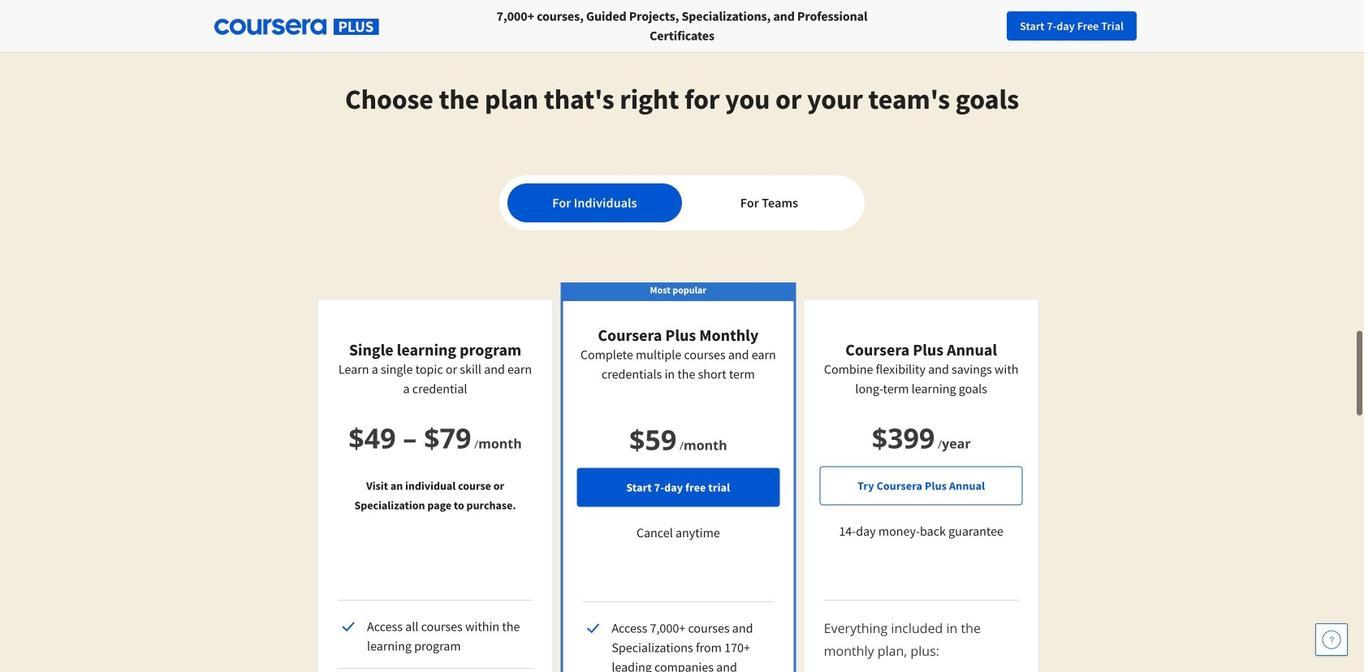 Task type: locate. For each thing, give the bounding box(es) containing it.
None search field
[[346, 9, 740, 44]]

coursera image
[[136, 13, 240, 39]]

help center image
[[1322, 630, 1342, 650]]



Task type: vqa. For each thing, say whether or not it's contained in the screenshot.
industry
no



Task type: describe. For each thing, give the bounding box(es) containing it.
price comparison tab tab list
[[508, 184, 857, 223]]

coursera plus image
[[214, 19, 379, 35]]



